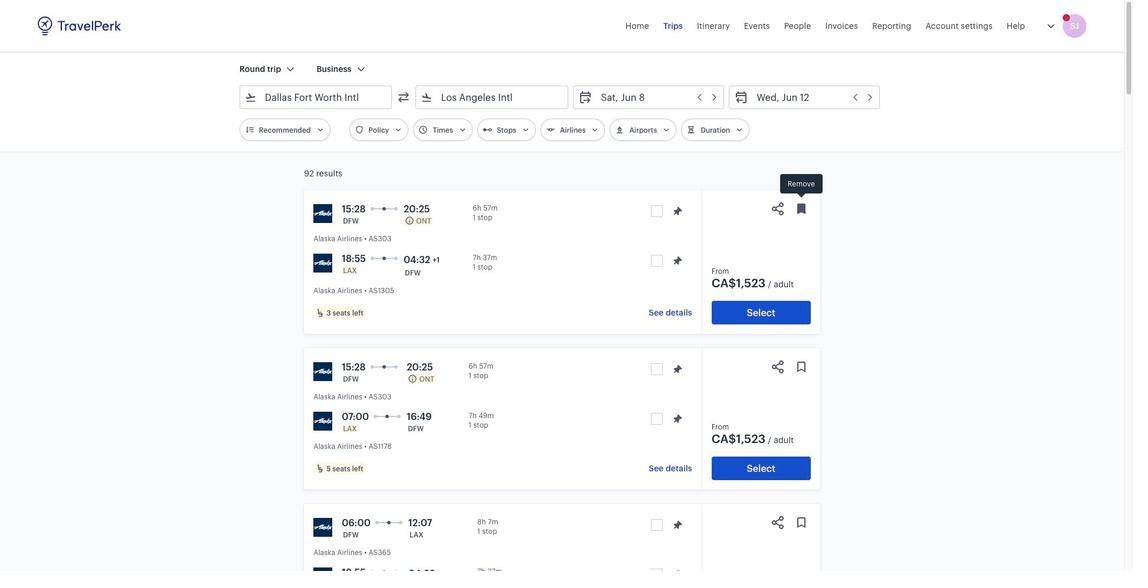Task type: vqa. For each thing, say whether or not it's contained in the screenshot.
to search field
yes



Task type: locate. For each thing, give the bounding box(es) containing it.
2 alaska airlines image from the top
[[314, 254, 332, 273]]

4 alaska airlines image from the top
[[314, 518, 332, 537]]

alaska airlines image
[[314, 204, 332, 223], [314, 254, 332, 273], [314, 412, 332, 431], [314, 518, 332, 537], [314, 568, 332, 571]]

To search field
[[433, 88, 553, 107]]

alaska airlines image
[[314, 362, 332, 381]]

Return field
[[749, 88, 875, 107]]

1 alaska airlines image from the top
[[314, 204, 332, 223]]

tooltip
[[780, 174, 823, 199]]



Task type: describe. For each thing, give the bounding box(es) containing it.
From search field
[[257, 88, 376, 107]]

Depart field
[[593, 88, 719, 107]]

3 alaska airlines image from the top
[[314, 412, 332, 431]]

5 alaska airlines image from the top
[[314, 568, 332, 571]]



